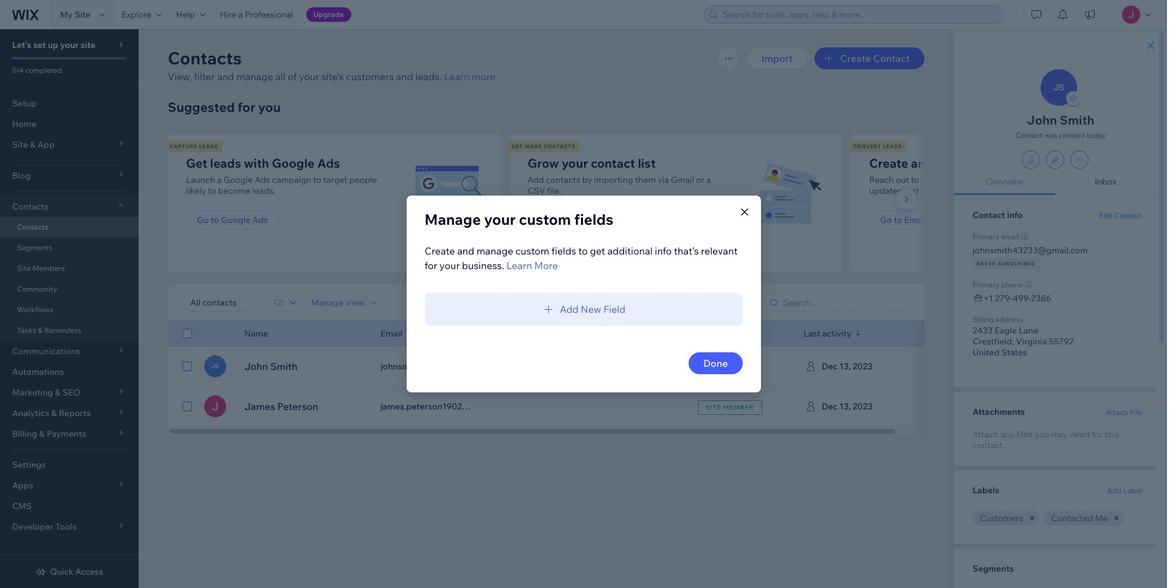 Task type: vqa. For each thing, say whether or not it's contained in the screenshot.
top Reports
no



Task type: locate. For each thing, give the bounding box(es) containing it.
0 horizontal spatial segments
[[17, 243, 52, 252]]

2 go from the left
[[881, 215, 893, 226]]

1 horizontal spatial add
[[560, 304, 579, 316]]

leads
[[210, 156, 241, 171]]

john for john smith
[[245, 361, 268, 373]]

for left this
[[1093, 429, 1104, 440]]

create inside button
[[841, 52, 872, 64]]

create up reach
[[870, 156, 909, 171]]

reach
[[870, 175, 895, 186]]

site down the done button
[[706, 404, 722, 412]]

0 vertical spatial create
[[841, 52, 872, 64]]

2 leads from the left
[[884, 144, 903, 150]]

2 vertical spatial for
[[1093, 429, 1104, 440]]

john down name
[[245, 361, 268, 373]]

fields
[[575, 210, 614, 229], [552, 245, 577, 257]]

1 vertical spatial campaign
[[272, 175, 311, 186]]

and left more.
[[904, 186, 919, 196]]

0 horizontal spatial info
[[655, 245, 672, 257]]

1 horizontal spatial info
[[1008, 210, 1024, 221]]

contact down search for tools, apps, help & more... field
[[874, 52, 911, 64]]

2 dec 13, 2023 from the top
[[822, 401, 873, 412]]

info
[[1008, 210, 1024, 221], [655, 245, 672, 257]]

never
[[977, 261, 997, 267]]

1 horizontal spatial for
[[425, 260, 438, 272]]

home link
[[0, 114, 139, 134]]

email inside create an email campaign reach out to your subscribers with newsletters, updates and more.
[[928, 156, 960, 171]]

to
[[313, 175, 322, 186], [912, 175, 920, 186], [208, 186, 216, 196], [211, 215, 219, 226], [895, 215, 903, 226], [579, 245, 588, 257]]

0 vertical spatial johnsmith43233@gmail.com
[[973, 245, 1089, 256]]

0 vertical spatial google
[[272, 156, 315, 171]]

attach left any
[[973, 429, 999, 440]]

js
[[1054, 82, 1065, 93], [211, 363, 219, 370]]

with right leads
[[244, 156, 269, 171]]

a down leads
[[217, 175, 222, 186]]

updates
[[870, 186, 902, 196]]

add inside button
[[560, 304, 579, 316]]

label
[[1124, 487, 1143, 496]]

and up business.
[[458, 245, 475, 257]]

a right or
[[707, 175, 711, 186]]

add inside grow your contact list add contacts by importing them via gmail or a csv file.
[[528, 175, 544, 186]]

you down the all
[[258, 99, 281, 115]]

email down contact info
[[1002, 232, 1020, 241]]

your inside sidebar element
[[60, 40, 79, 50]]

attach left file
[[1106, 408, 1129, 417]]

sidebar element
[[0, 29, 139, 589]]

automations
[[12, 367, 64, 378]]

add inside button
[[1108, 487, 1122, 496]]

name
[[245, 328, 268, 339]]

1 vertical spatial with
[[990, 175, 1007, 186]]

js up james peterson image
[[211, 363, 219, 370]]

and inside create an email campaign reach out to your subscribers with newsletters, updates and more.
[[904, 186, 919, 196]]

0 vertical spatial email
[[928, 156, 960, 171]]

info up primary email
[[1008, 210, 1024, 221]]

2 vertical spatial add
[[1108, 487, 1122, 496]]

0/4 completed
[[12, 66, 62, 75]]

1 horizontal spatial campaign
[[963, 156, 1020, 171]]

custom up 'learn more' link
[[516, 245, 550, 257]]

1 vertical spatial email
[[1002, 232, 1020, 241]]

add left new
[[560, 304, 579, 316]]

member down the done button
[[724, 404, 755, 412]]

1 vertical spatial dec
[[822, 401, 838, 412]]

john inside john smith contact was created today
[[1028, 113, 1058, 128]]

campaign up overview
[[963, 156, 1020, 171]]

site for site members
[[17, 264, 31, 273]]

1 leads from the left
[[199, 144, 218, 150]]

1 vertical spatial custom
[[516, 245, 550, 257]]

None checkbox
[[182, 400, 192, 414]]

address
[[996, 315, 1024, 324]]

and right customers
[[396, 71, 413, 83]]

1 horizontal spatial segments
[[973, 564, 1015, 575]]

me
[[1096, 513, 1109, 524]]

for down the 'manage'
[[425, 260, 438, 272]]

2 primary from the top
[[973, 280, 1000, 290]]

leads up get
[[199, 144, 218, 150]]

info inside create and manage custom fields to get additional info that's relevant for your business.
[[655, 245, 672, 257]]

add for add label
[[1108, 487, 1122, 496]]

your right of
[[299, 71, 319, 83]]

your
[[60, 40, 79, 50], [299, 71, 319, 83], [562, 156, 588, 171], [922, 175, 940, 186], [484, 210, 516, 229], [440, 260, 460, 272]]

0 vertical spatial manage
[[237, 71, 273, 83]]

contacts up contacts link
[[12, 201, 49, 212]]

0 vertical spatial dec 13, 2023
[[822, 361, 873, 372]]

email right an
[[928, 156, 960, 171]]

to left get
[[579, 245, 588, 257]]

0 horizontal spatial smith
[[270, 361, 298, 373]]

ads right the become
[[255, 175, 270, 186]]

create down the 'manage'
[[425, 245, 455, 257]]

your down an
[[922, 175, 940, 186]]

0 horizontal spatial johnsmith43233@gmail.com
[[381, 361, 496, 372]]

primary up +1
[[973, 280, 1000, 290]]

business.
[[462, 260, 505, 272]]

1 go from the left
[[197, 215, 209, 226]]

0 horizontal spatial manage
[[237, 71, 273, 83]]

manage up business.
[[477, 245, 514, 257]]

1 horizontal spatial a
[[238, 9, 243, 20]]

contacts up get
[[568, 215, 605, 226]]

get more contacts
[[512, 144, 576, 150]]

convert leads
[[854, 144, 903, 150]]

johnsmith43233@gmail.com up subscribed
[[973, 245, 1089, 256]]

0 horizontal spatial go
[[197, 215, 209, 226]]

2 vertical spatial site
[[706, 404, 722, 412]]

1 vertical spatial ads
[[255, 175, 270, 186]]

billing
[[973, 315, 995, 324]]

2 horizontal spatial for
[[1093, 429, 1104, 440]]

go down updates
[[881, 215, 893, 226]]

cms link
[[0, 496, 139, 517]]

0 horizontal spatial leads
[[199, 144, 218, 150]]

smith up james peterson
[[270, 361, 298, 373]]

contact up primary email
[[973, 210, 1006, 221]]

and inside create and manage custom fields to get additional info that's relevant for your business.
[[458, 245, 475, 257]]

edit contact
[[1100, 211, 1143, 220]]

email
[[905, 215, 927, 226], [381, 328, 402, 339]]

to right likely
[[208, 186, 216, 196]]

set
[[33, 40, 46, 50]]

tasks & reminders link
[[0, 321, 139, 341]]

to right out
[[912, 175, 920, 186]]

john
[[1028, 113, 1058, 128], [245, 361, 268, 373]]

create for and
[[425, 245, 455, 257]]

0 vertical spatial campaign
[[963, 156, 1020, 171]]

1 vertical spatial 2023
[[853, 401, 873, 412]]

site inside sidebar element
[[17, 264, 31, 273]]

create inside create an email campaign reach out to your subscribers with newsletters, updates and more.
[[870, 156, 909, 171]]

1 vertical spatial site
[[17, 264, 31, 273]]

explore
[[122, 9, 151, 20]]

0 horizontal spatial site
[[17, 264, 31, 273]]

create for contact
[[841, 52, 872, 64]]

with inside create an email campaign reach out to your subscribers with newsletters, updates and more.
[[990, 175, 1007, 186]]

primary down contact info
[[973, 232, 1000, 241]]

2 horizontal spatial add
[[1108, 487, 1122, 496]]

peterson
[[278, 401, 319, 413]]

ads up target
[[318, 156, 340, 171]]

2 vertical spatial create
[[425, 245, 455, 257]]

0 horizontal spatial attach
[[973, 429, 999, 440]]

a right hire
[[238, 9, 243, 20]]

0 vertical spatial segments
[[17, 243, 52, 252]]

ads down get leads with google ads launch a google ads campaign to target people likely to become leads. on the top
[[253, 215, 268, 226]]

import contacts button
[[528, 211, 616, 229]]

go down likely
[[197, 215, 209, 226]]

1 vertical spatial import
[[539, 215, 566, 226]]

leads. inside get leads with google ads launch a google ads campaign to target people likely to become leads.
[[252, 186, 276, 196]]

files
[[1017, 429, 1034, 440]]

0 horizontal spatial import
[[539, 215, 566, 226]]

contact inside the create contact button
[[874, 52, 911, 64]]

1 vertical spatial primary
[[973, 280, 1000, 290]]

contacts inside "contacts view, filter and manage all of your site's customers and leads. learn more"
[[168, 47, 242, 69]]

to down updates
[[895, 215, 903, 226]]

leads for create
[[884, 144, 903, 150]]

custom down csv
[[519, 210, 571, 229]]

0 vertical spatial learn
[[444, 71, 470, 83]]

contact info
[[973, 210, 1024, 221]]

1 horizontal spatial johnsmith43233@gmail.com
[[973, 245, 1089, 256]]

0 vertical spatial 2023
[[853, 361, 873, 372]]

get
[[512, 144, 523, 150]]

dec
[[822, 361, 838, 372], [822, 401, 838, 412]]

johnsmith43233@gmail.com up james.peterson1902@gmail.com
[[381, 361, 496, 372]]

fields up more
[[552, 245, 577, 257]]

you inside attach any files you may need for this contact.
[[1035, 429, 1050, 440]]

0 horizontal spatial john
[[245, 361, 268, 373]]

your inside grow your contact list add contacts by importing them via gmail or a csv file.
[[562, 156, 588, 171]]

js up john smith contact was created today
[[1054, 82, 1065, 93]]

1 vertical spatial add
[[560, 304, 579, 316]]

0 horizontal spatial email
[[928, 156, 960, 171]]

2 vertical spatial ads
[[253, 215, 268, 226]]

leads. left learn more button
[[416, 71, 442, 83]]

customers
[[981, 513, 1024, 524]]

2 2023 from the top
[[853, 401, 873, 412]]

site up community
[[17, 264, 31, 273]]

cms
[[12, 501, 32, 512]]

manage left the all
[[237, 71, 273, 83]]

1 vertical spatial create
[[870, 156, 909, 171]]

a inside grow your contact list add contacts by importing them via gmail or a csv file.
[[707, 175, 711, 186]]

segments
[[17, 243, 52, 252], [973, 564, 1015, 575]]

1 vertical spatial attach
[[973, 429, 999, 440]]

1 vertical spatial you
[[1035, 429, 1050, 440]]

1 vertical spatial email
[[381, 328, 402, 339]]

community link
[[0, 279, 139, 300]]

1 horizontal spatial john
[[1028, 113, 1058, 128]]

filter button
[[678, 294, 732, 312]]

0 horizontal spatial campaign
[[272, 175, 311, 186]]

go to google ads button
[[186, 211, 279, 229]]

fields inside create and manage custom fields to get additional info that's relevant for your business.
[[552, 245, 577, 257]]

professional
[[245, 9, 294, 20]]

james peterson image
[[204, 396, 226, 418]]

hire a professional
[[220, 9, 294, 20]]

0 vertical spatial email
[[905, 215, 927, 226]]

0 vertical spatial info
[[1008, 210, 1024, 221]]

leads right convert
[[884, 144, 903, 150]]

your inside create and manage custom fields to get additional info that's relevant for your business.
[[440, 260, 460, 272]]

you right files
[[1035, 429, 1050, 440]]

tasks
[[17, 326, 36, 335]]

edit
[[1100, 211, 1114, 220]]

smith inside john smith contact was created today
[[1061, 113, 1095, 128]]

johnsmith43233@gmail.com for johnsmith43233@gmail.com
[[381, 361, 496, 372]]

site for site member
[[706, 404, 722, 412]]

attach file
[[1106, 408, 1143, 417]]

you
[[258, 99, 281, 115], [1035, 429, 1050, 440]]

1 horizontal spatial site
[[75, 9, 91, 20]]

add down grow at the top left
[[528, 175, 544, 186]]

1 vertical spatial member
[[724, 404, 755, 412]]

1 vertical spatial john
[[245, 361, 268, 373]]

None checkbox
[[182, 327, 192, 341], [182, 359, 192, 374], [182, 327, 192, 341], [182, 359, 192, 374]]

create inside create and manage custom fields to get additional info that's relevant for your business.
[[425, 245, 455, 257]]

1 horizontal spatial attach
[[1106, 408, 1129, 417]]

marketing
[[929, 215, 970, 226]]

0 vertical spatial you
[[258, 99, 281, 115]]

add left label
[[1108, 487, 1122, 496]]

1 horizontal spatial go
[[881, 215, 893, 226]]

csv
[[528, 186, 545, 196]]

fields up get
[[575, 210, 614, 229]]

your up contacts
[[562, 156, 588, 171]]

1 vertical spatial for
[[425, 260, 438, 272]]

1 vertical spatial fields
[[552, 245, 577, 257]]

1 vertical spatial learn
[[507, 260, 532, 272]]

your right the 'manage'
[[484, 210, 516, 229]]

john up 'was'
[[1028, 113, 1058, 128]]

499-
[[1013, 293, 1032, 304]]

segments up site members
[[17, 243, 52, 252]]

completed
[[25, 66, 62, 75]]

primary
[[973, 232, 1000, 241], [973, 280, 1000, 290]]

0 vertical spatial primary
[[973, 232, 1000, 241]]

0 horizontal spatial with
[[244, 156, 269, 171]]

2 dec from the top
[[822, 401, 838, 412]]

your left business.
[[440, 260, 460, 272]]

segments down 'customers'
[[973, 564, 1015, 575]]

1 vertical spatial 13,
[[840, 401, 851, 412]]

0 vertical spatial with
[[244, 156, 269, 171]]

1 vertical spatial segments
[[973, 564, 1015, 575]]

1 vertical spatial manage
[[477, 245, 514, 257]]

upgrade
[[314, 10, 344, 19]]

0 horizontal spatial a
[[217, 175, 222, 186]]

manage
[[237, 71, 273, 83], [477, 245, 514, 257]]

to left target
[[313, 175, 322, 186]]

smith up created
[[1061, 113, 1095, 128]]

member up done
[[698, 328, 732, 339]]

contact inside edit contact button
[[1115, 211, 1143, 220]]

let's set up your site
[[12, 40, 96, 50]]

site right the my
[[75, 9, 91, 20]]

1 horizontal spatial email
[[905, 215, 927, 226]]

attach any files you may need for this contact.
[[973, 429, 1120, 451]]

campaign inside create an email campaign reach out to your subscribers with newsletters, updates and more.
[[963, 156, 1020, 171]]

0 horizontal spatial add
[[528, 175, 544, 186]]

get
[[186, 156, 207, 171]]

attach
[[1106, 408, 1129, 417], [973, 429, 999, 440]]

0 vertical spatial john
[[1028, 113, 1058, 128]]

attach inside attach any files you may need for this contact.
[[973, 429, 999, 440]]

0 vertical spatial js
[[1054, 82, 1065, 93]]

info left "that's"
[[655, 245, 672, 257]]

0 vertical spatial attach
[[1106, 408, 1129, 417]]

attach inside button
[[1106, 408, 1129, 417]]

james.peterson1902@gmail.com
[[381, 401, 512, 412]]

quick access
[[50, 567, 103, 578]]

0 horizontal spatial leads.
[[252, 186, 276, 196]]

importing
[[594, 175, 634, 186]]

leads. right the become
[[252, 186, 276, 196]]

john for john smith contact was created today
[[1028, 113, 1058, 128]]

0 horizontal spatial learn
[[444, 71, 470, 83]]

contact right edit
[[1115, 211, 1143, 220]]

import for import
[[762, 52, 793, 64]]

contact
[[874, 52, 911, 64], [1016, 131, 1043, 140], [973, 210, 1006, 221], [1115, 211, 1143, 220]]

contacts up filter
[[168, 47, 242, 69]]

list
[[166, 134, 1168, 273]]

1 horizontal spatial leads
[[884, 144, 903, 150]]

contact inside john smith contact was created today
[[1016, 131, 1043, 140]]

home
[[12, 119, 36, 130]]

1 horizontal spatial smith
[[1061, 113, 1095, 128]]

with right the subscribers
[[990, 175, 1007, 186]]

your right up
[[60, 40, 79, 50]]

contacted
[[1052, 513, 1094, 524]]

contacts down contacts popup button
[[17, 223, 48, 232]]

for right suggested
[[238, 99, 256, 115]]

learn inside "contacts view, filter and manage all of your site's customers and leads. learn more"
[[444, 71, 470, 83]]

create
[[841, 52, 872, 64], [870, 156, 909, 171], [425, 245, 455, 257]]

0 vertical spatial for
[[238, 99, 256, 115]]

attach for attach file
[[1106, 408, 1129, 417]]

primary for primary phone
[[973, 280, 1000, 290]]

lane
[[1020, 325, 1039, 336]]

1 primary from the top
[[973, 232, 1000, 241]]

0 vertical spatial dec
[[822, 361, 838, 372]]

learn
[[444, 71, 470, 83], [507, 260, 532, 272]]

manage inside create and manage custom fields to get additional info that's relevant for your business.
[[477, 245, 514, 257]]

attachments
[[973, 407, 1026, 418]]

0 vertical spatial add
[[528, 175, 544, 186]]

1 vertical spatial johnsmith43233@gmail.com
[[381, 361, 496, 372]]

contacted me
[[1052, 513, 1109, 524]]

billing address 2433 eagle lane crestfield, virginia 55792 united states
[[973, 315, 1074, 358]]

attach file button
[[1106, 407, 1143, 418]]

2 vertical spatial google
[[221, 215, 251, 226]]

create down search for tools, apps, help & more... field
[[841, 52, 872, 64]]

1 vertical spatial info
[[655, 245, 672, 257]]

2 horizontal spatial a
[[707, 175, 711, 186]]

suggested for you
[[168, 99, 281, 115]]

quick access button
[[35, 567, 103, 578]]

1 horizontal spatial js
[[1054, 82, 1065, 93]]

primary for primary email
[[973, 232, 1000, 241]]

2 13, from the top
[[840, 401, 851, 412]]

contact left 'was'
[[1016, 131, 1043, 140]]

add for add new field
[[560, 304, 579, 316]]

your inside create an email campaign reach out to your subscribers with newsletters, updates and more.
[[922, 175, 940, 186]]

1 horizontal spatial import
[[762, 52, 793, 64]]

2 horizontal spatial site
[[706, 404, 722, 412]]

0 vertical spatial leads.
[[416, 71, 442, 83]]

filter
[[700, 297, 721, 308]]

0 vertical spatial import
[[762, 52, 793, 64]]

site
[[81, 40, 96, 50]]

campaign left target
[[272, 175, 311, 186]]

0 vertical spatial smith
[[1061, 113, 1095, 128]]



Task type: describe. For each thing, give the bounding box(es) containing it.
help
[[176, 9, 195, 20]]

johnsmith43233@gmail.com never subscribed
[[973, 245, 1089, 267]]

go to email marketing button
[[870, 211, 980, 229]]

customers
[[346, 71, 394, 83]]

status
[[734, 328, 758, 339]]

eagle
[[995, 325, 1018, 336]]

file.
[[547, 186, 561, 196]]

with inside get leads with google ads launch a google ads campaign to target people likely to become leads.
[[244, 156, 269, 171]]

convert
[[854, 144, 882, 150]]

let's
[[12, 40, 31, 50]]

to inside create an email campaign reach out to your subscribers with newsletters, updates and more.
[[912, 175, 920, 186]]

gmail
[[671, 175, 695, 186]]

ads inside "go to google ads" button
[[253, 215, 268, 226]]

Search... field
[[780, 294, 906, 311]]

hire a professional link
[[213, 0, 301, 29]]

0/4
[[12, 66, 24, 75]]

1 vertical spatial js
[[211, 363, 219, 370]]

settings
[[12, 460, 46, 471]]

united
[[973, 347, 1000, 358]]

up
[[48, 40, 58, 50]]

add label button
[[1108, 486, 1143, 497]]

attach for attach any files you may need for this contact.
[[973, 429, 999, 440]]

hire
[[220, 9, 236, 20]]

to down the become
[[211, 215, 219, 226]]

my site
[[60, 9, 91, 20]]

filter
[[194, 71, 215, 83]]

manage inside "contacts view, filter and manage all of your site's customers and leads. learn more"
[[237, 71, 273, 83]]

( 2 )
[[274, 297, 285, 308]]

manage
[[425, 210, 481, 229]]

grow
[[528, 156, 559, 171]]

automations link
[[0, 362, 139, 383]]

learn more link
[[507, 260, 558, 272]]

add new field button
[[542, 302, 626, 317]]

create and manage custom fields to get additional info that's relevant for your business.
[[425, 245, 738, 272]]

go for get
[[197, 215, 209, 226]]

1 2023 from the top
[[853, 361, 873, 372]]

contacts
[[544, 144, 576, 150]]

for inside attach any files you may need for this contact.
[[1093, 429, 1104, 440]]

import for import contacts
[[539, 215, 566, 226]]

js inside 'button'
[[1054, 82, 1065, 93]]

phone
[[1002, 280, 1024, 290]]

contacts inside popup button
[[12, 201, 49, 212]]

&
[[38, 326, 43, 335]]

johnsmith43233@gmail.com for johnsmith43233@gmail.com never subscribed
[[973, 245, 1089, 256]]

create for an
[[870, 156, 909, 171]]

site member
[[706, 404, 755, 412]]

help button
[[169, 0, 213, 29]]

custom inside create and manage custom fields to get additional info that's relevant for your business.
[[516, 245, 550, 257]]

email inside button
[[905, 215, 927, 226]]

target
[[323, 175, 348, 186]]

0 vertical spatial site
[[75, 9, 91, 20]]

view,
[[168, 71, 192, 83]]

smith for john smith contact was created today
[[1061, 113, 1095, 128]]

0 horizontal spatial for
[[238, 99, 256, 115]]

today
[[1087, 131, 1107, 140]]

add new field
[[560, 304, 626, 316]]

via
[[658, 175, 670, 186]]

get leads with google ads launch a google ads campaign to target people likely to become leads.
[[186, 156, 377, 196]]

go for create
[[881, 215, 893, 226]]

site members
[[17, 264, 65, 273]]

)
[[282, 297, 285, 308]]

upgrade button
[[306, 7, 351, 22]]

1 dec 13, 2023 from the top
[[822, 361, 873, 372]]

john smith
[[245, 361, 298, 373]]

learn more button
[[444, 69, 496, 84]]

for inside create and manage custom fields to get additional info that's relevant for your business.
[[425, 260, 438, 272]]

Search for tools, apps, help & more... field
[[720, 6, 1001, 23]]

more
[[525, 144, 542, 150]]

additional
[[608, 245, 653, 257]]

campaign inside get leads with google ads launch a google ads campaign to target people likely to become leads.
[[272, 175, 311, 186]]

crestfield,
[[973, 336, 1015, 347]]

virginia
[[1017, 336, 1048, 347]]

+1 279-499-2386
[[984, 293, 1052, 304]]

+1
[[984, 293, 994, 304]]

likely
[[186, 186, 206, 196]]

0 vertical spatial fields
[[575, 210, 614, 229]]

that's
[[674, 245, 699, 257]]

1 dec from the top
[[822, 361, 838, 372]]

1 13, from the top
[[840, 361, 851, 372]]

a inside get leads with google ads launch a google ads campaign to target people likely to become leads.
[[217, 175, 222, 186]]

contacts link
[[0, 217, 139, 238]]

0 vertical spatial member
[[698, 328, 732, 339]]

create contact
[[841, 52, 911, 64]]

0 vertical spatial custom
[[519, 210, 571, 229]]

more.
[[921, 186, 944, 196]]

an
[[912, 156, 926, 171]]

inbox
[[1096, 176, 1117, 187]]

new
[[581, 304, 602, 316]]

contact.
[[973, 440, 1005, 451]]

your inside "contacts view, filter and manage all of your site's customers and leads. learn more"
[[299, 71, 319, 83]]

was
[[1045, 131, 1058, 140]]

1 vertical spatial google
[[224, 175, 253, 186]]

list
[[638, 156, 656, 171]]

0 vertical spatial ads
[[318, 156, 340, 171]]

Unsaved view field
[[187, 294, 271, 311]]

segments link
[[0, 238, 139, 259]]

a inside "link"
[[238, 9, 243, 20]]

setup
[[12, 98, 36, 109]]

overview
[[987, 176, 1024, 187]]

leads for get
[[199, 144, 218, 150]]

0 horizontal spatial email
[[381, 328, 402, 339]]

smith for john smith
[[270, 361, 298, 373]]

0 horizontal spatial you
[[258, 99, 281, 115]]

members
[[32, 264, 65, 273]]

to inside create and manage custom fields to get additional info that's relevant for your business.
[[579, 245, 588, 257]]

list containing get leads with google ads
[[166, 134, 1168, 273]]

segments inside sidebar element
[[17, 243, 52, 252]]

newsletters,
[[1008, 175, 1056, 186]]

279-
[[996, 293, 1013, 304]]

john smith contact was created today
[[1016, 113, 1107, 140]]

go to google ads
[[197, 215, 268, 226]]

may
[[1052, 429, 1069, 440]]

go to email marketing
[[881, 215, 970, 226]]

relevant
[[701, 245, 738, 257]]

contacts inside button
[[568, 215, 605, 226]]

capture leads
[[170, 144, 218, 150]]

contacts view, filter and manage all of your site's customers and leads. learn more
[[168, 47, 496, 83]]

more
[[535, 260, 558, 272]]

more
[[472, 71, 496, 83]]

last activity
[[804, 328, 852, 339]]

them
[[635, 175, 656, 186]]

workflows
[[17, 305, 54, 314]]

google inside button
[[221, 215, 251, 226]]

workflows link
[[0, 300, 139, 321]]

leads. inside "contacts view, filter and manage all of your site's customers and leads. learn more"
[[416, 71, 442, 83]]

and right filter
[[217, 71, 234, 83]]

people
[[350, 175, 377, 186]]

create contact button
[[815, 47, 925, 69]]

import contacts
[[539, 215, 605, 226]]



